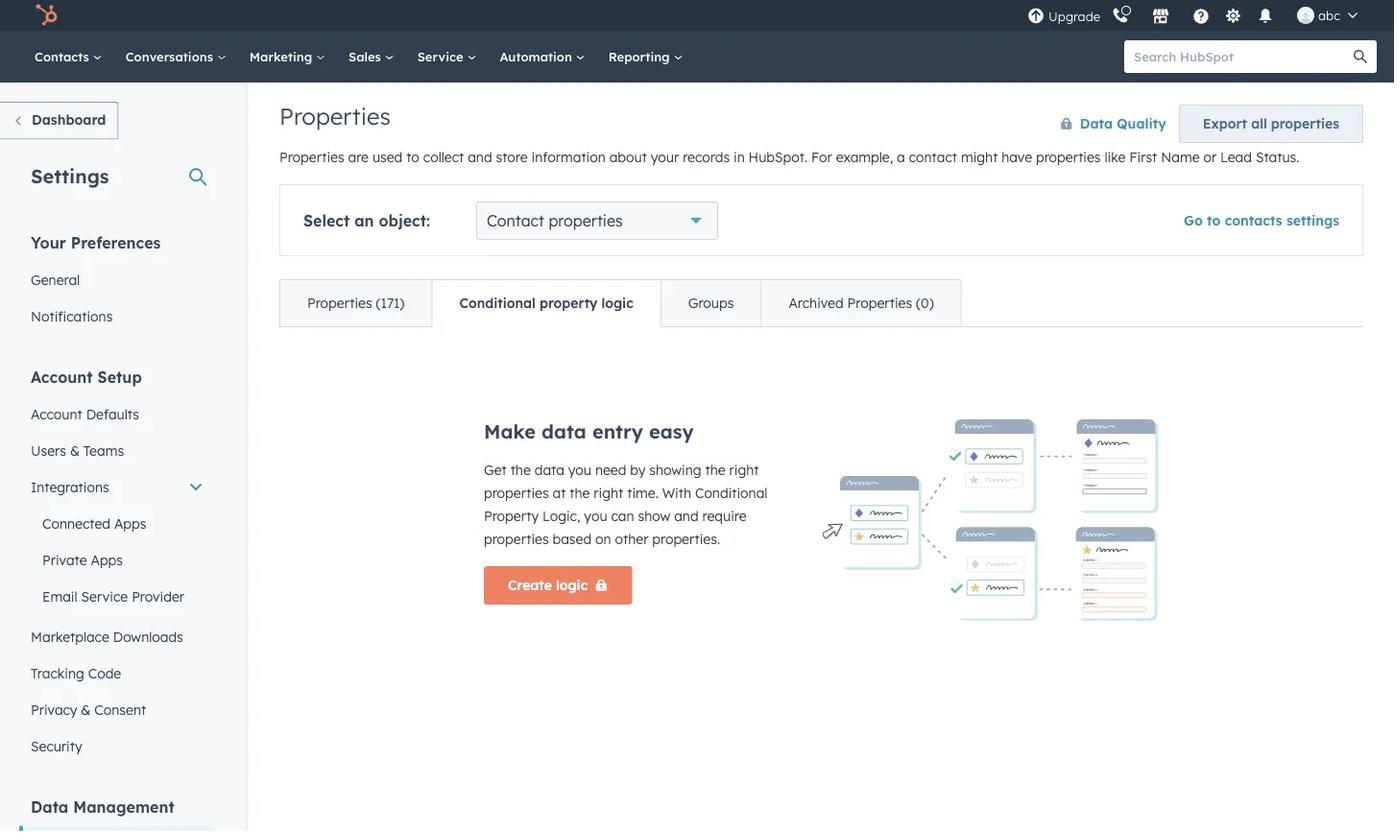 Task type: vqa. For each thing, say whether or not it's contained in the screenshot.
the abc popup button
yes



Task type: locate. For each thing, give the bounding box(es) containing it.
properties down property
[[484, 531, 549, 548]]

marketplaces image
[[1152, 9, 1170, 26]]

1 horizontal spatial logic
[[602, 295, 633, 312]]

with
[[662, 485, 691, 502]]

properties up status.
[[1271, 115, 1339, 132]]

conversations link
[[114, 31, 238, 83]]

you up on
[[584, 508, 607, 525]]

right up the require
[[729, 462, 759, 479]]

0 horizontal spatial and
[[468, 149, 492, 166]]

1 horizontal spatial and
[[674, 508, 699, 525]]

security
[[31, 738, 82, 755]]

connected apps link
[[19, 506, 215, 542]]

0 vertical spatial and
[[468, 149, 492, 166]]

1 vertical spatial you
[[584, 508, 607, 525]]

service down private apps link
[[81, 588, 128, 605]]

1 horizontal spatial the
[[570, 485, 590, 502]]

to right go
[[1207, 212, 1221, 229]]

your
[[31, 233, 66, 252]]

1 vertical spatial data
[[31, 797, 68, 817]]

marketplace downloads link
[[19, 619, 215, 655]]

the right showing
[[705, 462, 726, 479]]

you left need on the bottom
[[568, 462, 592, 479]]

show
[[638, 508, 670, 525]]

code
[[88, 665, 121, 682]]

account setup element
[[19, 366, 215, 765]]

& for users
[[70, 442, 80, 459]]

service inside 'account setup' element
[[81, 588, 128, 605]]

properties up are
[[279, 102, 391, 131]]

0 vertical spatial apps
[[114, 515, 146, 532]]

create logic button
[[484, 567, 632, 605]]

apps down the integrations button
[[114, 515, 146, 532]]

contact properties button
[[476, 202, 718, 240]]

calling icon image
[[1112, 7, 1129, 25]]

properties
[[279, 102, 391, 131], [279, 149, 344, 166], [307, 295, 372, 312], [847, 295, 912, 312]]

email service provider
[[42, 588, 184, 605]]

1 vertical spatial apps
[[91, 552, 123, 568]]

0 vertical spatial logic
[[602, 295, 633, 312]]

data inside 'get the data you need by showing the right properties at the right time. with conditional property logic, you can show and require properties based on other properties.'
[[535, 462, 565, 479]]

1 horizontal spatial &
[[81, 701, 91, 718]]

data
[[1080, 115, 1113, 132], [31, 797, 68, 817]]

0 vertical spatial data
[[1080, 115, 1113, 132]]

time.
[[627, 485, 659, 502]]

service right sales link
[[417, 48, 467, 64]]

data up like
[[1080, 115, 1113, 132]]

1 vertical spatial logic
[[556, 577, 588, 594]]

all
[[1251, 115, 1267, 132]]

information
[[531, 149, 606, 166]]

data inside button
[[1080, 115, 1113, 132]]

status.
[[1256, 149, 1300, 166]]

make data entry easy
[[484, 420, 694, 444]]

data quality
[[1080, 115, 1167, 132]]

0 horizontal spatial conditional
[[459, 295, 536, 312]]

data for data quality
[[1080, 115, 1113, 132]]

1 horizontal spatial conditional
[[695, 485, 768, 502]]

1 horizontal spatial service
[[417, 48, 467, 64]]

require
[[702, 508, 747, 525]]

to right used
[[406, 149, 419, 166]]

1 horizontal spatial data
[[1080, 115, 1113, 132]]

collect
[[423, 149, 464, 166]]

0 vertical spatial to
[[406, 149, 419, 166]]

menu
[[1026, 0, 1371, 31]]

account setup
[[31, 367, 142, 386]]

0 horizontal spatial service
[[81, 588, 128, 605]]

notifications button
[[1249, 0, 1282, 31]]

sales
[[349, 48, 385, 64]]

&
[[70, 442, 80, 459], [81, 701, 91, 718]]

0 horizontal spatial to
[[406, 149, 419, 166]]

account up account defaults
[[31, 367, 93, 386]]

gary orlando image
[[1297, 7, 1315, 24]]

data down security in the left of the page
[[31, 797, 68, 817]]

1 horizontal spatial right
[[729, 462, 759, 479]]

marketing
[[249, 48, 316, 64]]

at
[[553, 485, 566, 502]]

and left store
[[468, 149, 492, 166]]

and up properties.
[[674, 508, 699, 525]]

apps up email service provider
[[91, 552, 123, 568]]

tracking
[[31, 665, 84, 682]]

upgrade image
[[1027, 8, 1045, 25]]

0 horizontal spatial logic
[[556, 577, 588, 594]]

export all properties
[[1203, 115, 1339, 132]]

logic right property
[[602, 295, 633, 312]]

0 horizontal spatial the
[[511, 462, 531, 479]]

help image
[[1193, 9, 1210, 26]]

need
[[595, 462, 626, 479]]

0 horizontal spatial data
[[31, 797, 68, 817]]

conditional up the require
[[695, 485, 768, 502]]

your preferences
[[31, 233, 161, 252]]

connected
[[42, 515, 110, 532]]

settings
[[1287, 212, 1339, 229]]

email service provider link
[[19, 579, 215, 615]]

& right privacy at the left of page
[[81, 701, 91, 718]]

2 account from the top
[[31, 406, 82, 422]]

the right get
[[511, 462, 531, 479]]

apps for connected apps
[[114, 515, 146, 532]]

properties left (0)
[[847, 295, 912, 312]]

1 vertical spatial account
[[31, 406, 82, 422]]

private apps
[[42, 552, 123, 568]]

logic right create
[[556, 577, 588, 594]]

account up users
[[31, 406, 82, 422]]

1 vertical spatial data
[[535, 462, 565, 479]]

properties inside popup button
[[549, 211, 623, 230]]

properties for properties
[[279, 102, 391, 131]]

sales link
[[337, 31, 406, 83]]

1 vertical spatial to
[[1207, 212, 1221, 229]]

contacts
[[35, 48, 93, 64]]

contact
[[487, 211, 544, 230]]

& for privacy
[[81, 701, 91, 718]]

account for account setup
[[31, 367, 93, 386]]

0 vertical spatial account
[[31, 367, 93, 386]]

1 account from the top
[[31, 367, 93, 386]]

& inside 'link'
[[70, 442, 80, 459]]

easy
[[649, 420, 694, 444]]

and
[[468, 149, 492, 166], [674, 508, 699, 525]]

0 vertical spatial &
[[70, 442, 80, 459]]

account for account defaults
[[31, 406, 82, 422]]

properties left (171)
[[307, 295, 372, 312]]

properties
[[1271, 115, 1339, 132], [1036, 149, 1101, 166], [549, 211, 623, 230], [484, 485, 549, 502], [484, 531, 549, 548]]

properties inside archived properties (0) link
[[847, 295, 912, 312]]

privacy & consent link
[[19, 692, 215, 728]]

1 vertical spatial conditional
[[695, 485, 768, 502]]

conditional left property
[[459, 295, 536, 312]]

privacy & consent
[[31, 701, 146, 718]]

tab list
[[279, 279, 962, 327]]

downloads
[[113, 628, 183, 645]]

logic
[[602, 295, 633, 312], [556, 577, 588, 594]]

like
[[1105, 149, 1126, 166]]

automation
[[500, 48, 576, 64]]

search image
[[1354, 50, 1367, 63]]

1 vertical spatial service
[[81, 588, 128, 605]]

consent
[[94, 701, 146, 718]]

archived
[[789, 295, 844, 312]]

your
[[651, 149, 679, 166]]

0 vertical spatial right
[[729, 462, 759, 479]]

0 vertical spatial data
[[542, 420, 587, 444]]

0 horizontal spatial right
[[594, 485, 623, 502]]

0 vertical spatial service
[[417, 48, 467, 64]]

marketplace
[[31, 628, 109, 645]]

properties inside properties (171) link
[[307, 295, 372, 312]]

might
[[961, 149, 998, 166]]

data left 'entry'
[[542, 420, 587, 444]]

data up at
[[535, 462, 565, 479]]

conditional property logic
[[459, 295, 633, 312]]

right
[[729, 462, 759, 479], [594, 485, 623, 502]]

right down need on the bottom
[[594, 485, 623, 502]]

properties (171)
[[307, 295, 405, 312]]

data
[[542, 420, 587, 444], [535, 462, 565, 479]]

data for data management
[[31, 797, 68, 817]]

account defaults link
[[19, 396, 215, 433]]

lead
[[1220, 149, 1252, 166]]

1 vertical spatial and
[[674, 508, 699, 525]]

properties down information
[[549, 211, 623, 230]]

users & teams
[[31, 442, 124, 459]]

service
[[417, 48, 467, 64], [81, 588, 128, 605]]

abc
[[1318, 7, 1340, 23]]

& right users
[[70, 442, 80, 459]]

0 horizontal spatial &
[[70, 442, 80, 459]]

properties left are
[[279, 149, 344, 166]]

the right at
[[570, 485, 590, 502]]

1 vertical spatial &
[[81, 701, 91, 718]]

based
[[553, 531, 592, 548]]



Task type: describe. For each thing, give the bounding box(es) containing it.
help button
[[1185, 0, 1218, 31]]

email
[[42, 588, 77, 605]]

and inside 'get the data you need by showing the right properties at the right time. with conditional property logic, you can show and require properties based on other properties.'
[[674, 508, 699, 525]]

settings
[[31, 164, 109, 188]]

hubspot image
[[35, 4, 58, 27]]

0 vertical spatial conditional
[[459, 295, 536, 312]]

store
[[496, 149, 528, 166]]

2 horizontal spatial the
[[705, 462, 726, 479]]

logic inside tab list
[[602, 295, 633, 312]]

tracking code link
[[19, 655, 215, 692]]

select an object:
[[303, 211, 430, 230]]

general
[[31, 271, 80, 288]]

1 horizontal spatial to
[[1207, 212, 1221, 229]]

settings image
[[1225, 8, 1242, 25]]

name
[[1161, 149, 1200, 166]]

dashboard
[[32, 111, 106, 128]]

properties inside button
[[1271, 115, 1339, 132]]

are
[[348, 149, 369, 166]]

calling icon button
[[1104, 3, 1137, 28]]

tab list containing properties (171)
[[279, 279, 962, 327]]

go
[[1184, 212, 1203, 229]]

or
[[1204, 149, 1217, 166]]

select
[[303, 211, 350, 230]]

records
[[683, 149, 730, 166]]

general link
[[19, 262, 215, 298]]

abc button
[[1286, 0, 1369, 31]]

entry
[[592, 420, 643, 444]]

0 vertical spatial you
[[568, 462, 592, 479]]

apps for private apps
[[91, 552, 123, 568]]

security link
[[19, 728, 215, 765]]

properties for properties (171)
[[307, 295, 372, 312]]

export all properties button
[[1179, 105, 1363, 143]]

properties left like
[[1036, 149, 1101, 166]]

marketplaces button
[[1141, 0, 1181, 31]]

properties are used to collect and store information about your records in hubspot. for example, a contact might have properties like first name or lead status.
[[279, 149, 1300, 166]]

about
[[609, 149, 647, 166]]

integrations
[[31, 479, 109, 495]]

go to contacts settings
[[1184, 212, 1339, 229]]

properties for properties are used to collect and store information about your records in hubspot. for example, a contact might have properties like first name or lead status.
[[279, 149, 344, 166]]

marketplace downloads
[[31, 628, 183, 645]]

object:
[[379, 211, 430, 230]]

reporting
[[609, 48, 674, 64]]

(0)
[[916, 295, 934, 312]]

(171)
[[376, 295, 405, 312]]

defaults
[[86, 406, 139, 422]]

make
[[484, 420, 536, 444]]

other
[[615, 531, 648, 548]]

setup
[[97, 367, 142, 386]]

logic inside button
[[556, 577, 588, 594]]

archived properties (0)
[[789, 295, 934, 312]]

create logic
[[508, 577, 588, 594]]

Search HubSpot search field
[[1124, 40, 1360, 73]]

hubspot.
[[749, 149, 808, 166]]

notifications
[[31, 308, 113, 325]]

first
[[1129, 149, 1157, 166]]

groups link
[[660, 280, 761, 326]]

data quality button
[[1041, 105, 1167, 143]]

export
[[1203, 115, 1247, 132]]

data management
[[31, 797, 175, 817]]

for
[[811, 149, 832, 166]]

menu containing abc
[[1026, 0, 1371, 31]]

contacts
[[1225, 212, 1282, 229]]

property
[[540, 295, 598, 312]]

have
[[1002, 149, 1032, 166]]

search button
[[1344, 40, 1377, 73]]

private apps link
[[19, 542, 215, 579]]

notifications image
[[1257, 9, 1274, 26]]

by
[[630, 462, 646, 479]]

contact
[[909, 149, 957, 166]]

your preferences element
[[19, 232, 215, 335]]

example,
[[836, 149, 893, 166]]

data management element
[[31, 796, 215, 832]]

upgrade
[[1049, 9, 1100, 24]]

quality
[[1117, 115, 1167, 132]]

provider
[[132, 588, 184, 605]]

users
[[31, 442, 66, 459]]

preferences
[[71, 233, 161, 252]]

dashboard link
[[0, 102, 118, 140]]

an
[[354, 211, 374, 230]]

used
[[372, 149, 403, 166]]

properties.
[[652, 531, 720, 548]]

1 vertical spatial right
[[594, 485, 623, 502]]

conditional inside 'get the data you need by showing the right properties at the right time. with conditional property logic, you can show and require properties based on other properties.'
[[695, 485, 768, 502]]

conversations
[[126, 48, 217, 64]]

create
[[508, 577, 552, 594]]

properties (171) link
[[280, 280, 431, 326]]

get the data you need by showing the right properties at the right time. with conditional property logic, you can show and require properties based on other properties.
[[484, 462, 768, 548]]

service link
[[406, 31, 488, 83]]

archived properties (0) link
[[761, 280, 961, 326]]

notifications link
[[19, 298, 215, 335]]

conditional property logic link
[[431, 280, 660, 326]]

account defaults
[[31, 406, 139, 422]]

groups
[[688, 295, 734, 312]]

integrations button
[[19, 469, 215, 506]]

properties up property
[[484, 485, 549, 502]]

logic,
[[543, 508, 580, 525]]



